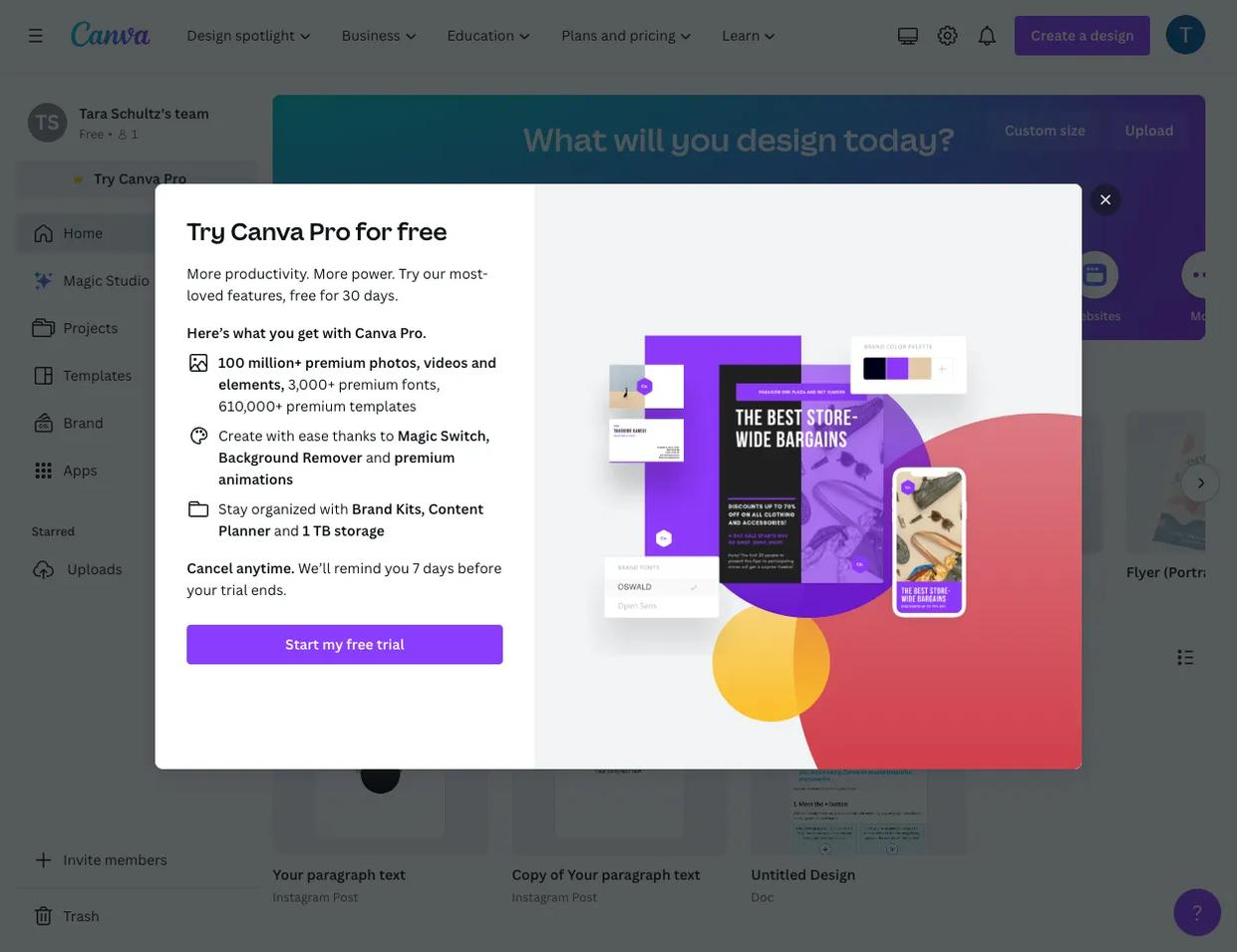 Task type: describe. For each thing, give the bounding box(es) containing it.
uploads link
[[16, 551, 258, 591]]

whiteboard group
[[488, 413, 678, 609]]

canva for try canva pro for free
[[231, 215, 305, 247]]

for you
[[300, 308, 343, 325]]

content
[[430, 500, 485, 519]]

apps link
[[16, 452, 258, 492]]

tara schultz's team
[[79, 104, 210, 123]]

you for will
[[673, 118, 733, 161]]

free •
[[79, 126, 113, 143]]

you inside button
[[322, 308, 343, 325]]

2 vertical spatial with
[[321, 500, 350, 519]]

elements,
[[219, 375, 286, 394]]

0 horizontal spatial to
[[381, 427, 396, 446]]

what will you design today?
[[525, 118, 959, 161]]

before
[[459, 560, 504, 579]]

instagram inside copy of your paragraph text instagram post
[[514, 891, 571, 908]]

invite
[[63, 853, 101, 872]]

recent
[[274, 648, 335, 671]]

what
[[234, 324, 267, 343]]

templates
[[351, 397, 418, 416]]

animations
[[219, 471, 294, 489]]

0 vertical spatial to
[[412, 373, 431, 397]]

tara schultz's team image
[[28, 103, 67, 143]]

pro for try canva pro
[[164, 170, 187, 188]]

try for try canva pro
[[94, 170, 116, 188]]

try...
[[435, 373, 474, 397]]

trial inside we'll remind you 7 days before your trial ends.
[[221, 582, 248, 601]]

(16:9)
[[792, 564, 831, 583]]

ease
[[299, 427, 330, 446]]

post inside copy of your paragraph text instagram post
[[574, 891, 600, 908]]

design
[[739, 118, 840, 161]]

brand kits, content planner
[[219, 500, 485, 541]]

premium animations
[[219, 449, 457, 489]]

0 vertical spatial 1
[[132, 126, 138, 143]]

30
[[344, 286, 362, 305]]

3,000+ premium fonts, 610,000+ premium templates
[[219, 375, 442, 416]]

610,000+
[[219, 397, 284, 416]]

home link
[[16, 214, 258, 254]]

try canva pro button
[[16, 161, 258, 198]]

paragraph inside your paragraph text instagram post
[[308, 867, 377, 886]]

tara
[[79, 104, 108, 123]]

and 1 tb storage
[[272, 522, 386, 541]]

here's
[[187, 324, 230, 343]]

templates link
[[16, 357, 258, 397]]

group for instagram post (square)
[[916, 413, 1107, 555]]

today?
[[847, 118, 959, 161]]

0 vertical spatial with
[[324, 324, 353, 343]]

magic for studio
[[63, 272, 103, 291]]

free
[[79, 126, 104, 143]]

text inside copy of your paragraph text instagram post
[[676, 867, 703, 886]]

canva for try canva pro
[[119, 170, 161, 188]]

premium down the 3,000+
[[287, 397, 347, 416]]

brand for brand kits, content planner
[[353, 500, 394, 519]]

switch,
[[442, 427, 492, 446]]

you
[[274, 373, 306, 397]]

starred
[[32, 525, 75, 542]]

get
[[299, 324, 320, 343]]

create
[[219, 427, 264, 446]]

for
[[300, 308, 319, 325]]

stay organized with
[[219, 500, 353, 519]]

members
[[105, 853, 168, 872]]

anytime.
[[237, 560, 296, 579]]

top level navigation element
[[175, 16, 797, 56]]

create with ease thanks to
[[219, 427, 399, 446]]

your
[[187, 582, 218, 601]]

presentation
[[702, 564, 789, 583]]

start my free trial
[[286, 636, 406, 655]]

try canva pro
[[94, 170, 187, 188]]

and for and 1 tb storage
[[275, 522, 300, 541]]

try inside more productivity. more power. try our most- loved features, free for 30 days.
[[400, 264, 421, 283]]

new
[[211, 275, 236, 289]]

copy of your paragraph text button
[[514, 865, 703, 890]]

design
[[813, 867, 859, 886]]

videos
[[425, 354, 470, 372]]

magic switch, background remover
[[219, 427, 492, 468]]

uploads
[[67, 561, 123, 580]]

brand link
[[16, 405, 258, 444]]

instagram inside your paragraph text instagram post
[[274, 891, 331, 908]]

productivity.
[[226, 264, 311, 283]]

templates
[[63, 367, 132, 386]]

group for doc
[[274, 413, 464, 555]]

copy of your paragraph text instagram post
[[514, 867, 703, 908]]

million+
[[249, 354, 303, 372]]

free inside more productivity. more power. try our most- loved features, free for 30 days.
[[290, 286, 317, 305]]

1 horizontal spatial more
[[314, 264, 349, 283]]

untitled
[[754, 867, 810, 886]]

group for whiteboard
[[488, 413, 678, 555]]

most-
[[451, 264, 490, 283]]

websites
[[1073, 308, 1125, 325]]

100 million+ premium photos, videos and elements,
[[219, 354, 499, 394]]

more button
[[1186, 238, 1234, 341]]

background
[[219, 449, 300, 468]]

invite members
[[63, 853, 168, 872]]

kits,
[[397, 500, 427, 519]]

(square)
[[1021, 564, 1078, 583]]

studio
[[106, 272, 150, 291]]

more for more productivity. more power. try our most- loved features, free for 30 days.
[[187, 264, 222, 283]]

list containing magic studio
[[16, 262, 258, 492]]

invite members button
[[16, 843, 258, 883]]

whiteboard
[[488, 564, 567, 583]]

cancel
[[187, 560, 234, 579]]

start my free trial button
[[187, 626, 505, 666]]



Task type: locate. For each thing, give the bounding box(es) containing it.
1 vertical spatial doc
[[754, 891, 777, 908]]

ends.
[[252, 582, 288, 601]]

uploads button
[[16, 551, 258, 591]]

0 horizontal spatial and
[[275, 522, 300, 541]]

might
[[310, 373, 361, 397]]

tara schultz's team element
[[28, 103, 67, 143]]

0 horizontal spatial text
[[381, 867, 407, 886]]

and for and
[[364, 449, 396, 468]]

days
[[425, 560, 456, 579]]

premium inside 100 million+ premium photos, videos and elements,
[[306, 354, 367, 372]]

0 vertical spatial and
[[473, 354, 499, 372]]

0 vertical spatial free
[[399, 215, 449, 247]]

0 horizontal spatial for
[[321, 286, 340, 305]]

2 vertical spatial and
[[275, 522, 300, 541]]

1 horizontal spatial text
[[676, 867, 703, 886]]

instagram down your paragraph text button
[[274, 891, 331, 908]]

4 group from the left
[[916, 413, 1107, 555]]

text
[[381, 867, 407, 886], [676, 867, 703, 886]]

3 group from the left
[[702, 413, 893, 555]]

try for try canva pro for free
[[187, 215, 226, 247]]

you might want to try...
[[274, 373, 474, 397]]

None search field
[[444, 184, 1039, 224]]

untitled design button
[[754, 865, 859, 890]]

free right the my
[[348, 636, 375, 655]]

post inside group
[[988, 564, 1018, 583]]

2 vertical spatial free
[[348, 636, 375, 655]]

trial inside button
[[378, 636, 406, 655]]

magic for switch,
[[399, 427, 439, 446]]

untitled design doc
[[754, 867, 859, 908]]

try left our
[[400, 264, 421, 283]]

instagram inside group
[[916, 564, 984, 583]]

you
[[673, 118, 733, 161], [322, 308, 343, 325], [270, 324, 295, 343], [386, 560, 411, 579]]

what
[[525, 118, 610, 161]]

to
[[412, 373, 431, 397], [381, 427, 396, 446]]

1 horizontal spatial free
[[348, 636, 375, 655]]

0 horizontal spatial try
[[94, 170, 116, 188]]

2 horizontal spatial and
[[473, 354, 499, 372]]

0 horizontal spatial doc
[[274, 564, 301, 583]]

stay
[[219, 500, 249, 519]]

1 vertical spatial brand
[[353, 500, 394, 519]]

2 horizontal spatial more
[[1195, 308, 1225, 325]]

try inside button
[[94, 170, 116, 188]]

brand for brand
[[63, 415, 104, 433]]

home
[[63, 224, 103, 243]]

post inside your paragraph text instagram post
[[334, 891, 360, 908]]

with right 'get' at the left
[[324, 324, 353, 343]]

thanks
[[333, 427, 378, 446]]

1 horizontal spatial paragraph
[[604, 867, 673, 886]]

your inside your paragraph text instagram post
[[274, 867, 305, 886]]

1 vertical spatial to
[[381, 427, 396, 446]]

1 vertical spatial trial
[[378, 636, 406, 655]]

0 horizontal spatial post
[[334, 891, 360, 908]]

try down •
[[94, 170, 116, 188]]

group for presentation (16:9)
[[702, 413, 893, 555]]

to left try...
[[412, 373, 431, 397]]

0 horizontal spatial pro
[[164, 170, 187, 188]]

more for more
[[1195, 308, 1225, 325]]

0 horizontal spatial canva
[[119, 170, 161, 188]]

pro up more productivity. more power. try our most- loved features, free for 30 days.
[[310, 215, 352, 247]]

premium up templates
[[340, 375, 400, 394]]

2 horizontal spatial try
[[400, 264, 421, 283]]

1 vertical spatial pro
[[310, 215, 352, 247]]

1 horizontal spatial your
[[570, 867, 601, 886]]

1 left tb
[[304, 522, 311, 541]]

team
[[175, 104, 210, 123]]

trash link
[[16, 900, 258, 939]]

whiteboards
[[507, 308, 581, 325]]

list
[[16, 262, 258, 492], [187, 352, 505, 543]]

1 vertical spatial free
[[290, 286, 317, 305]]

you left 7
[[386, 560, 411, 579]]

1 horizontal spatial canva
[[231, 215, 305, 247]]

0 horizontal spatial trial
[[221, 582, 248, 601]]

magic inside magic switch, background remover
[[399, 427, 439, 446]]

1 vertical spatial magic
[[399, 427, 439, 446]]

pro.
[[401, 324, 428, 343]]

2 group from the left
[[488, 413, 678, 555]]

premium inside premium animations
[[396, 449, 457, 468]]

trash
[[63, 910, 100, 928]]

trial down cancel anytime.
[[221, 582, 248, 601]]

0 horizontal spatial free
[[290, 286, 317, 305]]

and up try...
[[473, 354, 499, 372]]

group
[[274, 413, 464, 555], [488, 413, 678, 555], [702, 413, 893, 555], [916, 413, 1107, 555]]

try up new
[[187, 215, 226, 247]]

you for remind
[[386, 560, 411, 579]]

photos,
[[370, 354, 422, 372]]

1 vertical spatial 1
[[304, 522, 311, 541]]

1 horizontal spatial 1
[[304, 522, 311, 541]]

1 horizontal spatial instagram
[[514, 891, 571, 908]]

1 horizontal spatial brand
[[353, 500, 394, 519]]

pro up home link at top
[[164, 170, 187, 188]]

try canva pro for free
[[187, 215, 449, 247]]

3,000+
[[289, 375, 336, 394]]

fonts,
[[403, 375, 442, 394]]

1 horizontal spatial post
[[574, 891, 600, 908]]

1 horizontal spatial doc
[[754, 891, 777, 908]]

with up and 1 tb storage
[[321, 500, 350, 519]]

1 vertical spatial with
[[267, 427, 296, 446]]

1 horizontal spatial to
[[412, 373, 431, 397]]

1 group from the left
[[274, 413, 464, 555]]

2 paragraph from the left
[[604, 867, 673, 886]]

post down your paragraph text button
[[334, 891, 360, 908]]

brand inside brand kits, content planner
[[353, 500, 394, 519]]

more
[[187, 264, 222, 283], [314, 264, 349, 283], [1195, 308, 1225, 325]]

1 your from the left
[[274, 867, 305, 886]]

0 vertical spatial magic
[[63, 272, 103, 291]]

instagram
[[916, 564, 984, 583], [274, 891, 331, 908], [514, 891, 571, 908]]

(portrait
[[1168, 564, 1225, 583]]

text inside your paragraph text instagram post
[[381, 867, 407, 886]]

canva up productivity.
[[231, 215, 305, 247]]

2 vertical spatial try
[[400, 264, 421, 283]]

1 horizontal spatial try
[[187, 215, 226, 247]]

doc
[[274, 564, 301, 583], [754, 891, 777, 908]]

your
[[274, 867, 305, 886], [570, 867, 601, 886]]

magic studio
[[63, 272, 150, 291]]

free inside button
[[348, 636, 375, 655]]

for inside more productivity. more power. try our most- loved features, free for 30 days.
[[321, 286, 340, 305]]

1 horizontal spatial magic
[[399, 427, 439, 446]]

0 vertical spatial trial
[[221, 582, 248, 601]]

presentation (16:9) group
[[702, 413, 893, 609]]

0 vertical spatial brand
[[63, 415, 104, 433]]

our
[[425, 264, 447, 283]]

we'll
[[299, 560, 332, 579]]

days.
[[365, 286, 400, 305]]

list containing 100 million+ premium photos, videos and elements,
[[187, 352, 505, 543]]

0 horizontal spatial more
[[187, 264, 222, 283]]

and inside 100 million+ premium photos, videos and elements,
[[473, 354, 499, 372]]

designs
[[339, 648, 405, 671]]

1 horizontal spatial for
[[357, 215, 394, 247]]

of
[[552, 867, 566, 886]]

free up our
[[399, 215, 449, 247]]

canva inside button
[[119, 170, 161, 188]]

you right for at the left top
[[322, 308, 343, 325]]

projects
[[63, 319, 118, 338]]

presentation (16:9)
[[702, 564, 831, 583]]

brand up storage
[[353, 500, 394, 519]]

1 horizontal spatial pro
[[310, 215, 352, 247]]

and
[[473, 354, 499, 372], [364, 449, 396, 468], [275, 522, 300, 541]]

trial right the my
[[378, 636, 406, 655]]

magic
[[63, 272, 103, 291], [399, 427, 439, 446]]

0 vertical spatial canva
[[119, 170, 161, 188]]

premium down switch,
[[396, 449, 457, 468]]

flyer (portrait 8.5
[[1131, 564, 1242, 583]]

2 horizontal spatial canva
[[356, 324, 398, 343]]

for you button
[[298, 238, 345, 341]]

want
[[365, 373, 408, 397]]

brand up apps
[[63, 415, 104, 433]]

1 horizontal spatial trial
[[378, 636, 406, 655]]

for up power.
[[357, 215, 394, 247]]

0 horizontal spatial magic
[[63, 272, 103, 291]]

1 down the schultz's
[[132, 126, 138, 143]]

instagram post (square) group
[[916, 413, 1107, 609]]

tb
[[314, 522, 332, 541]]

0 vertical spatial pro
[[164, 170, 187, 188]]

for left 30
[[321, 286, 340, 305]]

0 horizontal spatial brand
[[63, 415, 104, 433]]

7
[[414, 560, 421, 579]]

100
[[219, 354, 246, 372]]

0 horizontal spatial your
[[274, 867, 305, 886]]

start
[[286, 636, 320, 655]]

instagram left (square)
[[916, 564, 984, 583]]

features,
[[228, 286, 287, 305]]

your inside copy of your paragraph text instagram post
[[570, 867, 601, 886]]

premium up might
[[306, 354, 367, 372]]

2 vertical spatial canva
[[356, 324, 398, 343]]

1 horizontal spatial and
[[364, 449, 396, 468]]

pro
[[164, 170, 187, 188], [310, 215, 352, 247]]

1 paragraph from the left
[[308, 867, 377, 886]]

1 vertical spatial canva
[[231, 215, 305, 247]]

1 text from the left
[[381, 867, 407, 886]]

doc group
[[274, 413, 464, 609]]

0 horizontal spatial instagram
[[274, 891, 331, 908]]

storage
[[336, 522, 386, 541]]

free
[[399, 215, 449, 247], [290, 286, 317, 305], [348, 636, 375, 655]]

canva
[[119, 170, 161, 188], [231, 215, 305, 247], [356, 324, 398, 343]]

2 horizontal spatial instagram
[[916, 564, 984, 583]]

planner
[[219, 522, 272, 541]]

you inside we'll remind you 7 days before your trial ends.
[[386, 560, 411, 579]]

remover
[[303, 449, 364, 468]]

2 text from the left
[[676, 867, 703, 886]]

1 vertical spatial and
[[364, 449, 396, 468]]

post left (square)
[[988, 564, 1018, 583]]

flyer (portrait 8.5 × 11 in) group
[[1131, 413, 1242, 609]]

organized
[[252, 500, 317, 519]]

paragraph inside copy of your paragraph text instagram post
[[604, 867, 673, 886]]

instagram down copy
[[514, 891, 571, 908]]

doc inside group
[[274, 564, 301, 583]]

1 vertical spatial try
[[187, 215, 226, 247]]

0 horizontal spatial 1
[[132, 126, 138, 143]]

your paragraph text button
[[274, 865, 407, 890]]

pro for try canva pro for free
[[310, 215, 352, 247]]

you right 'will'
[[673, 118, 733, 161]]

power.
[[352, 264, 397, 283]]

my
[[324, 636, 344, 655]]

2 horizontal spatial post
[[988, 564, 1018, 583]]

2 your from the left
[[570, 867, 601, 886]]

0 vertical spatial for
[[357, 215, 394, 247]]

apps
[[63, 462, 98, 481]]

trial
[[221, 582, 248, 601], [378, 636, 406, 655]]

loved
[[187, 286, 225, 305]]

paragraph
[[308, 867, 377, 886], [604, 867, 673, 886]]

more inside button
[[1195, 308, 1225, 325]]

doc inside untitled design doc
[[754, 891, 777, 908]]

more productivity. more power. try our most- loved features, free for 30 days.
[[187, 264, 490, 305]]

post down copy of your paragraph text button
[[574, 891, 600, 908]]

magic down templates
[[399, 427, 439, 446]]

1 vertical spatial for
[[321, 286, 340, 305]]

whiteboards button
[[507, 238, 581, 341]]

0 vertical spatial try
[[94, 170, 116, 188]]

to down templates
[[381, 427, 396, 446]]

you left 'get' at the left
[[270, 324, 295, 343]]

cancel anytime.
[[187, 560, 296, 579]]

free up for at the left top
[[290, 286, 317, 305]]

0 vertical spatial doc
[[274, 564, 301, 583]]

0 horizontal spatial paragraph
[[308, 867, 377, 886]]

will
[[616, 118, 667, 161]]

2 horizontal spatial free
[[399, 215, 449, 247]]

and down stay organized with
[[275, 522, 300, 541]]

canva up photos,
[[356, 324, 398, 343]]

we'll remind you 7 days before your trial ends.
[[187, 560, 504, 601]]

canva up home link at top
[[119, 170, 161, 188]]

pro inside button
[[164, 170, 187, 188]]

and down thanks
[[364, 449, 396, 468]]

magic left 'studio' on the top left of page
[[63, 272, 103, 291]]

you for what
[[270, 324, 295, 343]]

schultz's
[[111, 104, 172, 123]]

with up background in the left of the page
[[267, 427, 296, 446]]



Task type: vqa. For each thing, say whether or not it's contained in the screenshot.
Title
no



